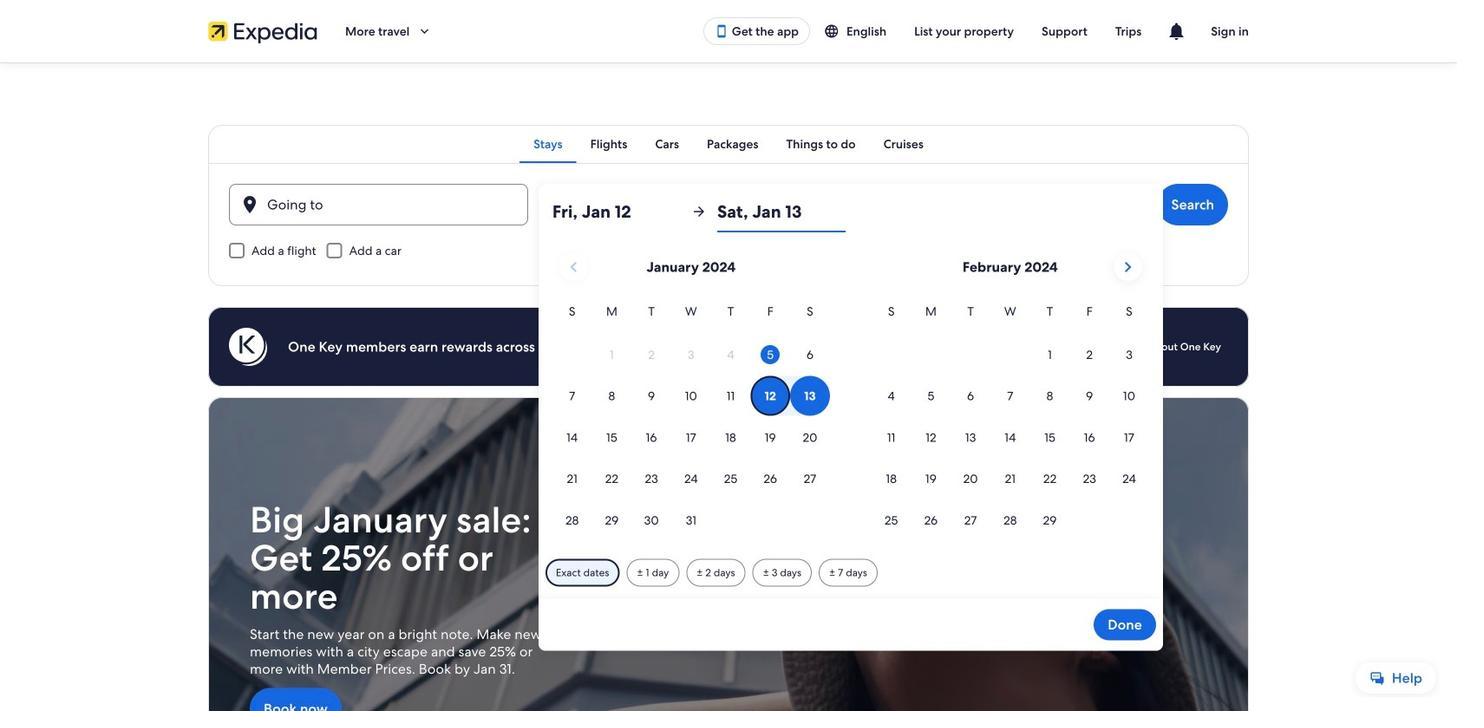 Task type: locate. For each thing, give the bounding box(es) containing it.
application
[[552, 246, 1149, 542]]

february 2024 element
[[871, 302, 1149, 542]]

more travel image
[[417, 23, 432, 39]]

main content
[[0, 62, 1457, 711]]

next month image
[[1117, 257, 1138, 278]]

communication center icon image
[[1166, 21, 1187, 42]]

today element
[[761, 345, 780, 364]]

previous month image
[[563, 257, 584, 278]]

directional image
[[691, 204, 707, 219]]

january 2024 element
[[552, 302, 830, 542]]

tab list
[[208, 125, 1249, 163]]



Task type: vqa. For each thing, say whether or not it's contained in the screenshot.
'Banquet hall' "image"
no



Task type: describe. For each thing, give the bounding box(es) containing it.
travel sale activities deals image
[[208, 397, 1249, 711]]

small image
[[824, 23, 846, 39]]

download the app button image
[[714, 24, 728, 38]]

expedia logo image
[[208, 19, 317, 43]]



